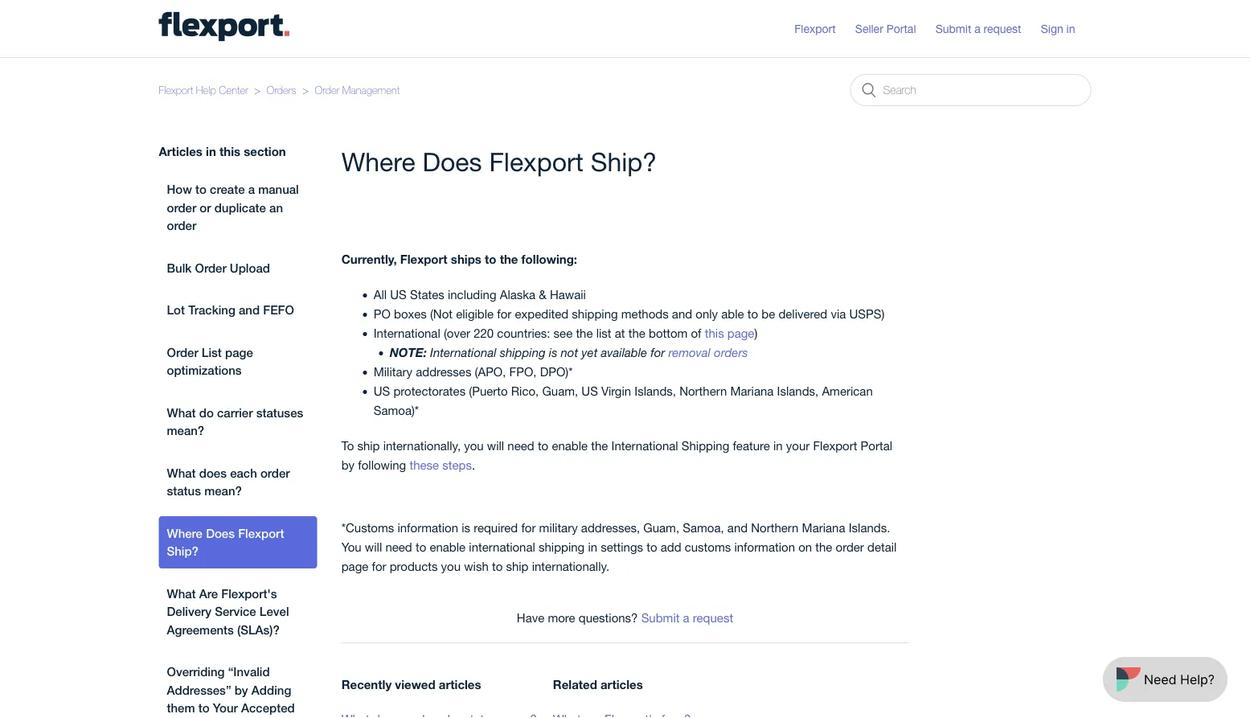 Task type: describe. For each thing, give the bounding box(es) containing it.
in inside to ship internationally, you will need to enable the international shipping feature in your flexport portal by following
[[774, 439, 783, 453]]

1 islands, from the left
[[635, 384, 676, 398]]

each
[[230, 466, 257, 480]]

bulk order upload link
[[159, 251, 317, 285]]

of
[[691, 326, 702, 340]]

1 horizontal spatial information
[[735, 540, 795, 554]]

carrier
[[217, 405, 253, 420]]

yet
[[582, 345, 598, 359]]

order management
[[315, 84, 400, 97]]

help
[[196, 84, 216, 97]]

the inside *customs information is required for military addresses, guam, samoa, and northern mariana islands. you will need to enable international shipping in settings to add customs information on the order detail page for products you wish to ship internationally.
[[816, 540, 833, 554]]

wish
[[464, 559, 489, 573]]

for down bottom
[[651, 345, 665, 359]]

do
[[199, 405, 214, 420]]

overriding
[[167, 665, 225, 679]]

flexport help center help center home page image
[[159, 11, 289, 41]]

1 articles from the left
[[439, 677, 481, 692]]

page inside "all us states including alaska & hawaii po boxes (not eligible for expedited shipping methods and only able to be delivered via usps) international (over 220 countries: see the list at the bottom of this page ) note: international shipping is not yet available for removal orders military addresses (apo, fpo, dpo)* us protectorates (puerto rico, guam, us virgin islands, northern mariana islands, american samoa)*"
[[728, 326, 755, 340]]

portal inside to ship internationally, you will need to enable the international shipping feature in your flexport portal by following
[[861, 439, 893, 453]]

by inside to ship internationally, you will need to enable the international shipping feature in your flexport portal by following
[[342, 458, 355, 472]]

for down the "alaska"
[[497, 307, 512, 321]]

0 vertical spatial submit a request link
[[936, 20, 1038, 37]]

guam, inside "all us states including alaska & hawaii po boxes (not eligible for expedited shipping methods and only able to be delivered via usps) international (over 220 countries: see the list at the bottom of this page ) note: international shipping is not yet available for removal orders military addresses (apo, fpo, dpo)* us protectorates (puerto rico, guam, us virgin islands, northern mariana islands, american samoa)*"
[[542, 384, 578, 398]]

none search field inside where does flexport ship? "main content"
[[850, 74, 1092, 106]]

)
[[755, 326, 758, 340]]

on
[[799, 540, 812, 554]]

how to create a manual order or duplicate an order link
[[159, 173, 317, 243]]

countries:
[[497, 326, 550, 340]]

ship inside *customs information is required for military addresses, guam, samoa, and northern mariana islands. you will need to enable international shipping in settings to add customs information on the order detail page for products you wish to ship internationally.
[[506, 559, 529, 573]]

add
[[661, 540, 682, 554]]

islands.
[[849, 521, 891, 535]]

mean? inside the what does each order status mean?
[[204, 484, 242, 498]]

to ship internationally, you will need to enable the international shipping feature in your flexport portal by following
[[342, 439, 893, 472]]

recently
[[342, 677, 392, 692]]

have
[[517, 610, 545, 624]]

0 vertical spatial this
[[220, 144, 241, 158]]

internationally,
[[383, 439, 461, 453]]

(over
[[444, 326, 470, 340]]

boxes
[[394, 307, 427, 321]]

po
[[374, 307, 391, 321]]

you inside *customs information is required for military addresses, guam, samoa, and northern mariana islands. you will need to enable international shipping in settings to add customs information on the order detail page for products you wish to ship internationally.
[[441, 559, 461, 573]]

1 horizontal spatial where
[[342, 146, 415, 177]]

the inside to ship internationally, you will need to enable the international shipping feature in your flexport portal by following
[[591, 439, 608, 453]]

internationally.
[[532, 559, 610, 573]]

related
[[553, 677, 597, 692]]

submit inside where does flexport ship? "main content"
[[641, 610, 680, 624]]

shipping
[[682, 439, 730, 453]]

seller
[[856, 22, 884, 35]]

alaska
[[500, 287, 536, 302]]

and inside "all us states including alaska & hawaii po boxes (not eligible for expedited shipping methods and only able to be delivered via usps) international (over 220 countries: see the list at the bottom of this page ) note: international shipping is not yet available for removal orders military addresses (apo, fpo, dpo)* us protectorates (puerto rico, guam, us virgin islands, northern mariana islands, american samoa)*"
[[672, 307, 693, 321]]

page inside *customs information is required for military addresses, guam, samoa, and northern mariana islands. you will need to enable international shipping in settings to add customs information on the order detail page for products you wish to ship internationally.
[[342, 559, 369, 573]]

note:
[[390, 345, 427, 360]]

seller portal
[[856, 22, 916, 35]]

list
[[596, 326, 612, 340]]

order for management
[[315, 84, 340, 97]]

bulk
[[167, 261, 192, 275]]

adding
[[252, 683, 291, 697]]

to inside how to create a manual order or duplicate an order
[[195, 182, 207, 197]]

need inside *customs information is required for military addresses, guam, samoa, and northern mariana islands. you will need to enable international shipping in settings to add customs information on the order detail page for products you wish to ship internationally.
[[386, 540, 412, 554]]

flexport help center link
[[159, 84, 248, 97]]

at
[[615, 326, 625, 340]]

how to create a manual order or duplicate an order
[[167, 182, 299, 233]]

for left military in the bottom left of the page
[[521, 521, 536, 535]]

2 islands, from the left
[[777, 384, 819, 398]]

all
[[374, 287, 387, 302]]

to right "ships"
[[485, 252, 497, 267]]

addresses,
[[581, 521, 640, 535]]

settings
[[601, 540, 643, 554]]

what are flexport's delivery service level agreements (slas)?
[[167, 586, 289, 637]]

where does flexport ship? inside where does flexport ship? link
[[167, 526, 284, 559]]

where inside "where does flexport ship?"
[[167, 526, 203, 540]]

samoa,
[[683, 521, 724, 535]]

currently,
[[342, 252, 397, 267]]

to
[[342, 439, 354, 453]]

only
[[696, 307, 718, 321]]

fefo
[[263, 303, 294, 317]]

*customs information is required for military addresses, guam, samoa, and northern mariana islands. you will need to enable international shipping in settings to add customs information on the order detail page for products you wish to ship internationally.
[[342, 521, 897, 573]]

shipping inside *customs information is required for military addresses, guam, samoa, and northern mariana islands. you will need to enable international shipping in settings to add customs information on the order detail page for products you wish to ship internationally.
[[539, 540, 585, 554]]

guam, inside *customs information is required for military addresses, guam, samoa, and northern mariana islands. you will need to enable international shipping in settings to add customs information on the order detail page for products you wish to ship internationally.
[[644, 521, 680, 535]]

international inside to ship internationally, you will need to enable the international shipping feature in your flexport portal by following
[[612, 439, 678, 453]]

removal orders link
[[669, 345, 748, 359]]

related articles
[[553, 677, 643, 692]]

northern inside "all us states including alaska & hawaii po boxes (not eligible for expedited shipping methods and only able to be delivered via usps) international (over 220 countries: see the list at the bottom of this page ) note: international shipping is not yet available for removal orders military addresses (apo, fpo, dpo)* us protectorates (puerto rico, guam, us virgin islands, northern mariana islands, american samoa)*"
[[680, 384, 727, 398]]

seller portal link
[[856, 20, 933, 37]]

sign in
[[1041, 22, 1076, 35]]

2 horizontal spatial a
[[975, 22, 981, 35]]

order list page optimizations
[[167, 345, 253, 378]]

these
[[410, 458, 439, 472]]

mariana inside "all us states including alaska & hawaii po boxes (not eligible for expedited shipping methods and only able to be delivered via usps) international (over 220 countries: see the list at the bottom of this page ) note: international shipping is not yet available for removal orders military addresses (apo, fpo, dpo)* us protectorates (puerto rico, guam, us virgin islands, northern mariana islands, american samoa)*"
[[731, 384, 774, 398]]

0 vertical spatial information
[[398, 521, 458, 535]]

to inside to ship internationally, you will need to enable the international shipping feature in your flexport portal by following
[[538, 439, 549, 453]]

products
[[390, 559, 438, 573]]

mariana inside *customs information is required for military addresses, guam, samoa, and northern mariana islands. you will need to enable international shipping in settings to add customs information on the order detail page for products you wish to ship internationally.
[[802, 521, 846, 535]]

recently viewed articles
[[342, 677, 481, 692]]

to left add
[[647, 540, 657, 554]]

feature
[[733, 439, 770, 453]]

1 vertical spatial order
[[195, 261, 227, 275]]

level
[[260, 604, 289, 619]]

(slas)?
[[237, 622, 280, 637]]

0 vertical spatial submit
[[936, 22, 972, 35]]

1 horizontal spatial where does flexport ship?
[[342, 146, 657, 177]]

following
[[358, 458, 406, 472]]

international
[[469, 540, 535, 554]]

see
[[554, 326, 573, 340]]

0 vertical spatial portal
[[887, 22, 916, 35]]

all us states including alaska & hawaii po boxes (not eligible for expedited shipping methods and only able to be delivered via usps) international (over 220 countries: see the list at the bottom of this page ) note: international shipping is not yet available for removal orders military addresses (apo, fpo, dpo)* us protectorates (puerto rico, guam, us virgin islands, northern mariana islands, american samoa)*
[[374, 287, 885, 417]]

0 horizontal spatial submit a request link
[[641, 610, 734, 624]]

enable inside *customs information is required for military addresses, guam, samoa, and northern mariana islands. you will need to enable international shipping in settings to add customs information on the order detail page for products you wish to ship internationally.
[[430, 540, 466, 554]]

you inside to ship internationally, you will need to enable the international shipping feature in your flexport portal by following
[[464, 439, 484, 453]]

need inside to ship internationally, you will need to enable the international shipping feature in your flexport portal by following
[[508, 439, 535, 453]]

0 vertical spatial shipping
[[572, 307, 618, 321]]

ship inside to ship internationally, you will need to enable the international shipping feature in your flexport portal by following
[[357, 439, 380, 453]]

military
[[539, 521, 578, 535]]

have more questions? submit a request
[[517, 610, 734, 624]]

is inside *customs information is required for military addresses, guam, samoa, and northern mariana islands. you will need to enable international shipping in settings to add customs information on the order detail page for products you wish to ship internationally.
[[462, 521, 470, 535]]

0 vertical spatial ship?
[[591, 146, 657, 177]]

what for what do carrier statuses mean?
[[167, 405, 196, 420]]

upload
[[230, 261, 270, 275]]

your
[[786, 439, 810, 453]]

ships
[[451, 252, 482, 267]]

status
[[167, 484, 201, 498]]

overriding "invalid addresses" by adding them to your accept
[[167, 665, 295, 718]]

rico,
[[511, 384, 539, 398]]

for left products
[[372, 559, 386, 573]]

to down the international at bottom left
[[492, 559, 503, 573]]

lot
[[167, 303, 185, 317]]

0 vertical spatial international
[[374, 326, 441, 340]]

1 vertical spatial international
[[430, 345, 497, 359]]

us down 'military'
[[374, 384, 390, 398]]

states
[[410, 287, 445, 302]]

flexport inside to ship internationally, you will need to enable the international shipping feature in your flexport portal by following
[[813, 439, 858, 453]]

overriding "invalid addresses" by adding them to your accept link
[[159, 655, 317, 718]]

list
[[202, 345, 222, 359]]

the right at
[[629, 326, 646, 340]]

in right articles
[[206, 144, 216, 158]]

this page link
[[705, 326, 755, 340]]



Task type: locate. For each thing, give the bounding box(es) containing it.
0 horizontal spatial ship?
[[167, 544, 199, 559]]

0 horizontal spatial enable
[[430, 540, 466, 554]]

2 vertical spatial order
[[167, 345, 198, 359]]

1 vertical spatial shipping
[[500, 345, 546, 359]]

page inside order list page optimizations
[[225, 345, 253, 359]]

1 vertical spatial a
[[248, 182, 255, 197]]

what left do
[[167, 405, 196, 420]]

by inside the overriding "invalid addresses" by adding them to your accept
[[235, 683, 248, 697]]

is left required
[[462, 521, 470, 535]]

american
[[822, 384, 873, 398]]

where does flexport ship? link
[[159, 516, 317, 569]]

eligible
[[456, 307, 494, 321]]

order left management
[[315, 84, 340, 97]]

for
[[497, 307, 512, 321], [651, 345, 665, 359], [521, 521, 536, 535], [372, 559, 386, 573]]

2 articles from the left
[[601, 677, 643, 692]]

and up bottom
[[672, 307, 693, 321]]

1 horizontal spatial request
[[984, 22, 1022, 35]]

what do carrier statuses mean?
[[167, 405, 303, 438]]

northern up on
[[751, 521, 799, 535]]

a up duplicate
[[248, 182, 255, 197]]

submit a request link
[[936, 20, 1038, 37], [641, 610, 734, 624]]

what are flexport's delivery service level agreements (slas)? link
[[159, 577, 317, 647]]

usps)
[[850, 307, 885, 321]]

1 vertical spatial ship?
[[167, 544, 199, 559]]

islands, left american
[[777, 384, 819, 398]]

northern
[[680, 384, 727, 398], [751, 521, 799, 535]]

0 vertical spatial does
[[423, 146, 482, 177]]

0 vertical spatial mariana
[[731, 384, 774, 398]]

1 what from the top
[[167, 405, 196, 420]]

1 horizontal spatial page
[[342, 559, 369, 573]]

1 vertical spatial by
[[235, 683, 248, 697]]

what for what are flexport's delivery service level agreements (slas)?
[[167, 586, 196, 601]]

the down virgin
[[591, 439, 608, 453]]

(puerto
[[469, 384, 508, 398]]

to down the addresses"
[[198, 701, 210, 715]]

order
[[167, 200, 196, 215], [167, 218, 196, 233], [261, 466, 290, 480], [836, 540, 864, 554]]

0 vertical spatial by
[[342, 458, 355, 472]]

viewed
[[395, 677, 436, 692]]

shipping up list
[[572, 307, 618, 321]]

portal down american
[[861, 439, 893, 453]]

need
[[508, 439, 535, 453], [386, 540, 412, 554]]

and inside *customs information is required for military addresses, guam, samoa, and northern mariana islands. you will need to enable international shipping in settings to add customs information on the order detail page for products you wish to ship internationally.
[[728, 521, 748, 535]]

this inside "all us states including alaska & hawaii po boxes (not eligible for expedited shipping methods and only able to be delivered via usps) international (over 220 countries: see the list at the bottom of this page ) note: international shipping is not yet available for removal orders military addresses (apo, fpo, dpo)* us protectorates (puerto rico, guam, us virgin islands, northern mariana islands, american samoa)*"
[[705, 326, 724, 340]]

international down "(over"
[[430, 345, 497, 359]]

1 vertical spatial submit
[[641, 610, 680, 624]]

what inside the what does each order status mean?
[[167, 466, 196, 480]]

order for list
[[167, 345, 198, 359]]

where does flexport ship? main content
[[0, 57, 1251, 718]]

us right all
[[390, 287, 407, 302]]

will inside to ship internationally, you will need to enable the international shipping feature in your flexport portal by following
[[487, 439, 504, 453]]

to down rico,
[[538, 439, 549, 453]]

and inside 'link'
[[239, 303, 260, 317]]

will down (puerto
[[487, 439, 504, 453]]

manual
[[258, 182, 299, 197]]

mean? down the does
[[204, 484, 242, 498]]

in
[[1067, 22, 1076, 35], [206, 144, 216, 158], [774, 439, 783, 453], [588, 540, 598, 554]]

0 vertical spatial guam,
[[542, 384, 578, 398]]

international left shipping
[[612, 439, 678, 453]]

will inside *customs information is required for military addresses, guam, samoa, and northern mariana islands. you will need to enable international shipping in settings to add customs information on the order detail page for products you wish to ship internationally.
[[365, 540, 382, 554]]

us left virgin
[[582, 384, 598, 398]]

virgin
[[602, 384, 631, 398]]

0 horizontal spatial a
[[248, 182, 255, 197]]

this
[[220, 144, 241, 158], [705, 326, 724, 340]]

expedited
[[515, 307, 569, 321]]

0 vertical spatial need
[[508, 439, 535, 453]]

the up the "alaska"
[[500, 252, 518, 267]]

what inside what do carrier statuses mean?
[[167, 405, 196, 420]]

where down management
[[342, 146, 415, 177]]

service
[[215, 604, 256, 619]]

enable down dpo)*
[[552, 439, 588, 453]]

1 horizontal spatial and
[[672, 307, 693, 321]]

enable inside to ship internationally, you will need to enable the international shipping feature in your flexport portal by following
[[552, 439, 588, 453]]

1 vertical spatial this
[[705, 326, 724, 340]]

and left fefo
[[239, 303, 260, 317]]

information left on
[[735, 540, 795, 554]]

mariana down orders
[[731, 384, 774, 398]]

1 vertical spatial northern
[[751, 521, 799, 535]]

mean? inside what do carrier statuses mean?
[[167, 423, 204, 438]]

what does each order status mean?
[[167, 466, 290, 498]]

0 horizontal spatial mariana
[[731, 384, 774, 398]]

is left not
[[549, 345, 558, 359]]

mariana up on
[[802, 521, 846, 535]]

addresses"
[[167, 683, 231, 697]]

hawaii
[[550, 287, 586, 302]]

0 vertical spatial will
[[487, 439, 504, 453]]

customs
[[685, 540, 731, 554]]

1 horizontal spatial you
[[464, 439, 484, 453]]

does inside "where does flexport ship?"
[[206, 526, 235, 540]]

by down "invalid
[[235, 683, 248, 697]]

to up or
[[195, 182, 207, 197]]

articles right viewed
[[439, 677, 481, 692]]

order right bulk
[[195, 261, 227, 275]]

orders
[[714, 345, 748, 359]]

order
[[315, 84, 340, 97], [195, 261, 227, 275], [167, 345, 198, 359]]

1 horizontal spatial mariana
[[802, 521, 846, 535]]

a
[[975, 22, 981, 35], [248, 182, 255, 197], [683, 610, 690, 624]]

submit
[[936, 22, 972, 35], [641, 610, 680, 624]]

2 vertical spatial page
[[342, 559, 369, 573]]

1 horizontal spatial ship
[[506, 559, 529, 573]]

this left section
[[220, 144, 241, 158]]

need down rico,
[[508, 439, 535, 453]]

protectorates
[[394, 384, 466, 398]]

submit right questions?
[[641, 610, 680, 624]]

in left your
[[774, 439, 783, 453]]

articles in this section
[[159, 144, 286, 158]]

you up '.'
[[464, 439, 484, 453]]

order management link
[[315, 84, 400, 97]]

1 vertical spatial request
[[693, 610, 734, 624]]

articles right related
[[601, 677, 643, 692]]

currently, flexport ships to the following:
[[342, 252, 577, 267]]

request inside where does flexport ship? "main content"
[[693, 610, 734, 624]]

islands, right virgin
[[635, 384, 676, 398]]

what up status
[[167, 466, 196, 480]]

1 vertical spatial ship
[[506, 559, 529, 573]]

1 horizontal spatial enable
[[552, 439, 588, 453]]

1 vertical spatial information
[[735, 540, 795, 554]]

1 vertical spatial will
[[365, 540, 382, 554]]

2 horizontal spatial and
[[728, 521, 748, 535]]

lot tracking and fefo
[[167, 303, 294, 317]]

a down customs
[[683, 610, 690, 624]]

portal
[[887, 22, 916, 35], [861, 439, 893, 453]]

your
[[213, 701, 238, 715]]

1 horizontal spatial by
[[342, 458, 355, 472]]

2 vertical spatial a
[[683, 610, 690, 624]]

1 vertical spatial enable
[[430, 540, 466, 554]]

1 horizontal spatial guam,
[[644, 521, 680, 535]]

are
[[199, 586, 218, 601]]

order inside the what does each order status mean?
[[261, 466, 290, 480]]

0 vertical spatial ship
[[357, 439, 380, 453]]

1 horizontal spatial articles
[[601, 677, 643, 692]]

to inside "all us states including alaska & hawaii po boxes (not eligible for expedited shipping methods and only able to be delivered via usps) international (over 220 countries: see the list at the bottom of this page ) note: international shipping is not yet available for removal orders military addresses (apo, fpo, dpo)* us protectorates (puerto rico, guam, us virgin islands, northern mariana islands, american samoa)*"
[[748, 307, 759, 321]]

able
[[722, 307, 744, 321]]

1 horizontal spatial a
[[683, 610, 690, 624]]

what up delivery
[[167, 586, 196, 601]]

0 vertical spatial where
[[342, 146, 415, 177]]

where down status
[[167, 526, 203, 540]]

delivery
[[167, 604, 212, 619]]

removal
[[669, 345, 711, 359]]

1 horizontal spatial is
[[549, 345, 558, 359]]

1 vertical spatial mean?
[[204, 484, 242, 498]]

0 horizontal spatial by
[[235, 683, 248, 697]]

detail
[[868, 540, 897, 554]]

order up optimizations
[[167, 345, 198, 359]]

guam, up add
[[644, 521, 680, 535]]

0 vertical spatial request
[[984, 22, 1022, 35]]

ship right to on the bottom
[[357, 439, 380, 453]]

1 vertical spatial what
[[167, 466, 196, 480]]

dpo)*
[[540, 365, 573, 379]]

is inside "all us states including alaska & hawaii po boxes (not eligible for expedited shipping methods and only able to be delivered via usps) international (over 220 countries: see the list at the bottom of this page ) note: international shipping is not yet available for removal orders military addresses (apo, fpo, dpo)* us protectorates (puerto rico, guam, us virgin islands, northern mariana islands, american samoa)*"
[[549, 345, 558, 359]]

tracking
[[188, 303, 235, 317]]

1 horizontal spatial islands,
[[777, 384, 819, 398]]

0 horizontal spatial islands,
[[635, 384, 676, 398]]

portal right seller
[[887, 22, 916, 35]]

0 horizontal spatial submit
[[641, 610, 680, 624]]

following:
[[522, 252, 577, 267]]

via
[[831, 307, 846, 321]]

1 horizontal spatial northern
[[751, 521, 799, 535]]

submit right seller portal link
[[936, 22, 972, 35]]

by
[[342, 458, 355, 472], [235, 683, 248, 697]]

2 vertical spatial what
[[167, 586, 196, 601]]

enable up 'wish'
[[430, 540, 466, 554]]

ship?
[[591, 146, 657, 177], [167, 544, 199, 559]]

0 horizontal spatial is
[[462, 521, 470, 535]]

0 vertical spatial is
[[549, 345, 558, 359]]

in down addresses,
[[588, 540, 598, 554]]

0 horizontal spatial this
[[220, 144, 241, 158]]

or
[[200, 200, 211, 215]]

submit a request link up search search box
[[936, 20, 1038, 37]]

required
[[474, 521, 518, 535]]

international up note:
[[374, 326, 441, 340]]

submit a request
[[936, 22, 1022, 35]]

1 horizontal spatial does
[[423, 146, 482, 177]]

an
[[269, 200, 283, 215]]

a inside how to create a manual order or duplicate an order
[[248, 182, 255, 197]]

0 vertical spatial page
[[728, 326, 755, 340]]

articles
[[159, 144, 203, 158]]

shipping up fpo,
[[500, 345, 546, 359]]

flexport help center
[[159, 84, 248, 97]]

(apo,
[[475, 365, 506, 379]]

1 vertical spatial portal
[[861, 439, 893, 453]]

submit a request link down add
[[641, 610, 734, 624]]

1 horizontal spatial ship?
[[591, 146, 657, 177]]

statuses
[[256, 405, 303, 420]]

information up products
[[398, 521, 458, 535]]

page down you on the bottom left of page
[[342, 559, 369, 573]]

northern inside *customs information is required for military addresses, guam, samoa, and northern mariana islands. you will need to enable international shipping in settings to add customs information on the order detail page for products you wish to ship internationally.
[[751, 521, 799, 535]]

1 vertical spatial does
[[206, 526, 235, 540]]

1 vertical spatial mariana
[[802, 521, 846, 535]]

need up products
[[386, 540, 412, 554]]

what inside what are flexport's delivery service level agreements (slas)?
[[167, 586, 196, 601]]

guam, down dpo)*
[[542, 384, 578, 398]]

2 what from the top
[[167, 466, 196, 480]]

articles
[[439, 677, 481, 692], [601, 677, 643, 692]]

request down customs
[[693, 610, 734, 624]]

page right list
[[225, 345, 253, 359]]

0 vertical spatial what
[[167, 405, 196, 420]]

&
[[539, 287, 547, 302]]

what for what does each order status mean?
[[167, 466, 196, 480]]

3 what from the top
[[167, 586, 196, 601]]

flexport
[[795, 22, 836, 35], [159, 84, 193, 97], [489, 146, 584, 177], [400, 252, 448, 267], [813, 439, 858, 453], [238, 526, 284, 540]]

to up products
[[416, 540, 426, 554]]

0 horizontal spatial will
[[365, 540, 382, 554]]

2 vertical spatial shipping
[[539, 540, 585, 554]]

by down to on the bottom
[[342, 458, 355, 472]]

flexport link
[[795, 20, 852, 37]]

0 horizontal spatial page
[[225, 345, 253, 359]]

and
[[239, 303, 260, 317], [672, 307, 693, 321], [728, 521, 748, 535]]

duplicate
[[214, 200, 266, 215]]

management
[[342, 84, 400, 97]]

us
[[390, 287, 407, 302], [374, 384, 390, 398], [582, 384, 598, 398]]

in inside sign in button
[[1067, 22, 1076, 35]]

mean?
[[167, 423, 204, 438], [204, 484, 242, 498]]

2 vertical spatial international
[[612, 439, 678, 453]]

request
[[984, 22, 1022, 35], [693, 610, 734, 624]]

you left 'wish'
[[441, 559, 461, 573]]

0 horizontal spatial and
[[239, 303, 260, 317]]

.
[[472, 458, 475, 472]]

section
[[244, 144, 286, 158]]

order inside order list page optimizations
[[167, 345, 198, 359]]

0 horizontal spatial guam,
[[542, 384, 578, 398]]

to
[[195, 182, 207, 197], [485, 252, 497, 267], [748, 307, 759, 321], [538, 439, 549, 453], [416, 540, 426, 554], [647, 540, 657, 554], [492, 559, 503, 573], [198, 701, 210, 715]]

to left be
[[748, 307, 759, 321]]

you
[[342, 540, 362, 554]]

0 horizontal spatial information
[[398, 521, 458, 535]]

orders
[[267, 84, 296, 97]]

1 vertical spatial where
[[167, 526, 203, 540]]

a up search search box
[[975, 22, 981, 35]]

in inside *customs information is required for military addresses, guam, samoa, and northern mariana islands. you will need to enable international shipping in settings to add customs information on the order detail page for products you wish to ship internationally.
[[588, 540, 598, 554]]

0 horizontal spatial northern
[[680, 384, 727, 398]]

1 horizontal spatial submit a request link
[[936, 20, 1038, 37]]

0 vertical spatial a
[[975, 22, 981, 35]]

shipping down military in the bottom left of the page
[[539, 540, 585, 554]]

does
[[199, 466, 227, 480]]

create
[[210, 182, 245, 197]]

northern down removal orders 'link'
[[680, 384, 727, 398]]

"invalid
[[228, 665, 270, 679]]

0 horizontal spatial need
[[386, 540, 412, 554]]

bottom
[[649, 326, 688, 340]]

1 vertical spatial page
[[225, 345, 253, 359]]

ship down the international at bottom left
[[506, 559, 529, 573]]

including
[[448, 287, 497, 302]]

the left list
[[576, 326, 593, 340]]

to inside the overriding "invalid addresses" by adding them to your accept
[[198, 701, 210, 715]]

0 vertical spatial northern
[[680, 384, 727, 398]]

1 horizontal spatial submit
[[936, 22, 972, 35]]

0 vertical spatial where does flexport ship?
[[342, 146, 657, 177]]

this right 'of'
[[705, 326, 724, 340]]

request left sign
[[984, 22, 1022, 35]]

and right samoa,
[[728, 521, 748, 535]]

Search search field
[[850, 74, 1092, 106]]

1 vertical spatial submit a request link
[[641, 610, 734, 624]]

1 vertical spatial is
[[462, 521, 470, 535]]

0 horizontal spatial you
[[441, 559, 461, 573]]

1 horizontal spatial will
[[487, 439, 504, 453]]

2 horizontal spatial page
[[728, 326, 755, 340]]

1 horizontal spatial need
[[508, 439, 535, 453]]

will down the *customs
[[365, 540, 382, 554]]

None search field
[[850, 74, 1092, 106]]

sign in button
[[1041, 15, 1092, 42]]

0 horizontal spatial where
[[167, 526, 203, 540]]

0 vertical spatial order
[[315, 84, 340, 97]]

1 vertical spatial guam,
[[644, 521, 680, 535]]

0 vertical spatial mean?
[[167, 423, 204, 438]]

in right sign
[[1067, 22, 1076, 35]]

page
[[728, 326, 755, 340], [225, 345, 253, 359], [342, 559, 369, 573]]

the right on
[[816, 540, 833, 554]]

0 horizontal spatial ship
[[357, 439, 380, 453]]

0 horizontal spatial request
[[693, 610, 734, 624]]

0 vertical spatial enable
[[552, 439, 588, 453]]

mean? down do
[[167, 423, 204, 438]]

how
[[167, 182, 192, 197]]

page down able at the right top of the page
[[728, 326, 755, 340]]

order inside *customs information is required for military addresses, guam, samoa, and northern mariana islands. you will need to enable international shipping in settings to add customs information on the order detail page for products you wish to ship internationally.
[[836, 540, 864, 554]]

1 vertical spatial where does flexport ship?
[[167, 526, 284, 559]]

them
[[167, 701, 195, 715]]



Task type: vqa. For each thing, say whether or not it's contained in the screenshot.
to inside the To Ship Internationally, You Will Need To Enable The International Shipping Feature In Your Flexport Portal By Following
yes



